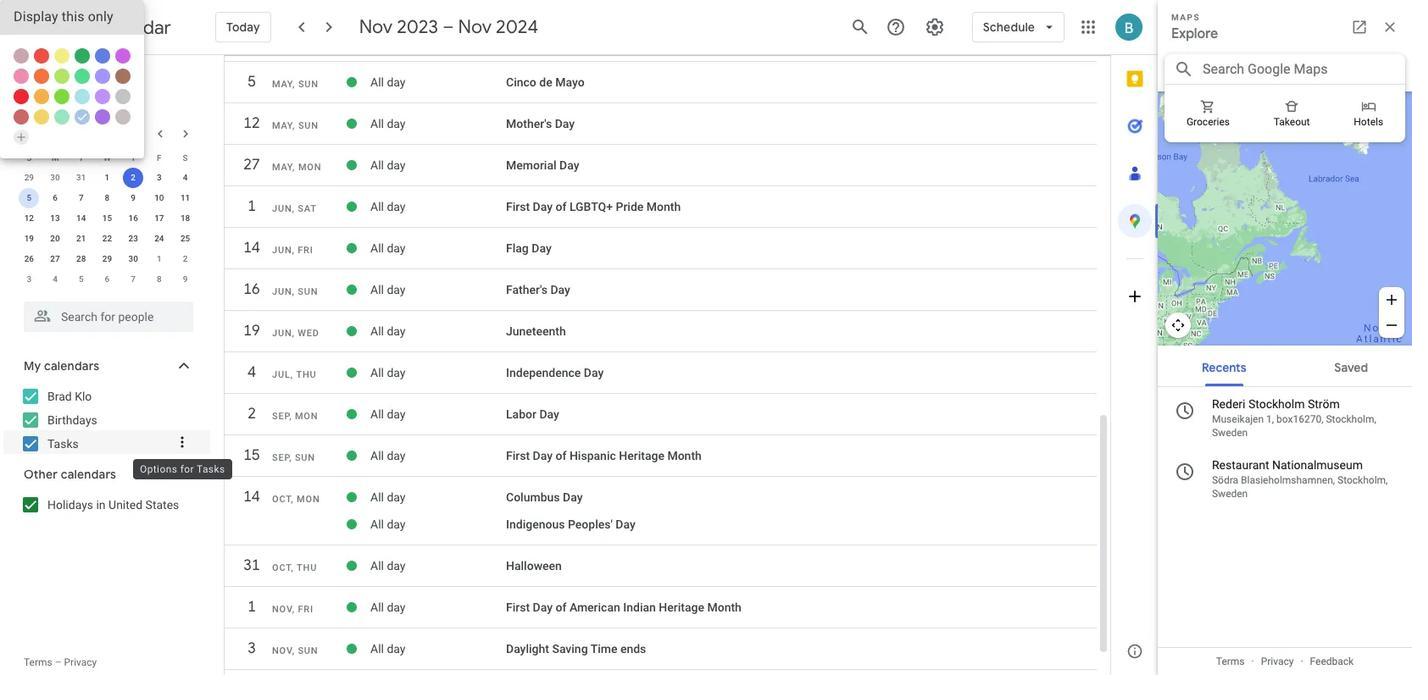 Task type: locate. For each thing, give the bounding box(es) containing it.
sun inside 16 row
[[298, 287, 318, 298]]

of for lgbtq+
[[556, 200, 567, 214]]

8 day from the top
[[387, 366, 406, 380]]

29
[[24, 173, 34, 182], [102, 254, 112, 264]]

3
[[157, 173, 162, 182], [27, 275, 32, 284], [247, 639, 255, 659]]

19 inside row
[[243, 321, 259, 341]]

9 all day from the top
[[370, 408, 406, 421]]

0 vertical spatial 30
[[50, 173, 60, 182]]

sun down nov , fri
[[298, 646, 318, 657]]

1 down w
[[105, 173, 110, 182]]

day for labor day
[[540, 408, 559, 421]]

27 inside row group
[[50, 254, 60, 264]]

calendar list entry. list box
[[0, 0, 144, 35]]

day right peoples' on the left
[[616, 518, 636, 532]]

day inside '27' row
[[560, 159, 579, 172]]

6 all day from the top
[[370, 283, 406, 297]]

first up daylight
[[506, 601, 530, 615]]

jun inside 16 row
[[272, 287, 292, 298]]

1 link for first day of lgbtq+ pride month
[[237, 192, 267, 222]]

all day for mother's day
[[370, 117, 406, 131]]

de
[[539, 75, 553, 89]]

1 fri from the top
[[298, 245, 313, 256]]

all day cell for juneteenth
[[370, 318, 506, 345]]

12 down 5 cell
[[24, 214, 34, 223]]

sun inside 15 row
[[295, 453, 315, 464]]

birthdays
[[47, 414, 97, 427]]

calendar
[[95, 16, 171, 39]]

30 down 23 element
[[128, 254, 138, 264]]

– right the terms
[[55, 657, 62, 669]]

tab list inside side panel section
[[1111, 55, 1159, 628]]

14 left jun , fri
[[243, 238, 259, 258]]

may inside 12 row
[[272, 120, 293, 131]]

flag
[[506, 242, 529, 255]]

all day for first day of hispanic heritage month
[[370, 449, 406, 463]]

0 vertical spatial 14 link
[[237, 233, 267, 264]]

5 down 28 element
[[79, 275, 84, 284]]

31 right october 30 "element"
[[76, 173, 86, 182]]

sun for 15
[[295, 453, 315, 464]]

0 vertical spatial mon
[[298, 162, 322, 173]]

6 day from the top
[[387, 283, 406, 297]]

2 t from the left
[[131, 153, 136, 162]]

grid containing 5
[[225, 0, 1097, 673]]

16 up 19 link
[[243, 280, 259, 299]]

15 inside 'link'
[[243, 446, 259, 465]]

0 vertical spatial first
[[506, 200, 530, 214]]

cinco de mayo button
[[506, 75, 585, 89]]

day for juneteenth
[[387, 325, 406, 338]]

1 horizontal spatial –
[[443, 15, 454, 39]]

12 inside 12 element
[[24, 214, 34, 223]]

, inside '27' row
[[293, 162, 295, 173]]

may , sun right 5 link
[[272, 79, 319, 90]]

all inside 16 row
[[370, 283, 384, 297]]

, for flag day
[[292, 245, 295, 256]]

nov for nov , fri
[[272, 604, 292, 616]]

fri up nov , sun
[[298, 604, 314, 616]]

0 vertical spatial 5
[[247, 72, 255, 92]]

first day of hispanic heritage month button
[[506, 449, 702, 463]]

0 vertical spatial 2
[[131, 173, 136, 182]]

1 vertical spatial 27
[[50, 254, 60, 264]]

all for juneteenth
[[370, 325, 384, 338]]

nov for nov , sun
[[272, 646, 292, 657]]

1 horizontal spatial 2023
[[397, 15, 438, 39]]

day inside 12 row
[[387, 117, 406, 131]]

1 down 27 link
[[247, 197, 255, 216]]

17 element
[[149, 209, 169, 229]]

18 element
[[175, 209, 196, 229]]

29 for october 29 element at the top
[[24, 173, 34, 182]]

, for halloween
[[291, 563, 294, 574]]

of
[[556, 200, 567, 214], [556, 449, 567, 463], [556, 601, 567, 615]]

fri inside 1 row
[[298, 604, 314, 616]]

6 all from the top
[[370, 283, 384, 297]]

1 horizontal spatial tasks
[[196, 464, 225, 476]]

, inside 16 row
[[292, 287, 295, 298]]

1 horizontal spatial 29
[[102, 254, 112, 264]]

0 horizontal spatial –
[[55, 657, 62, 669]]

, left sat
[[292, 203, 295, 214]]

4 row
[[225, 358, 1097, 397]]

mon
[[298, 162, 322, 173], [295, 411, 318, 422], [297, 494, 320, 505]]

0 vertical spatial heritage
[[619, 449, 665, 463]]

14 down 15 'link'
[[243, 487, 259, 507]]

1 horizontal spatial 5
[[79, 275, 84, 284]]

mon inside '27' row
[[298, 162, 322, 173]]

6 all day cell from the top
[[370, 276, 506, 304]]

all day inside 5 row
[[370, 75, 406, 89]]

all day for indigenous peoples' day
[[370, 518, 406, 532]]

8 all day from the top
[[370, 366, 406, 380]]

all inside '27' row
[[370, 159, 384, 172]]

5 day from the top
[[387, 242, 406, 255]]

0 vertical spatial of
[[556, 200, 567, 214]]

27 inside row
[[243, 155, 259, 175]]

5 all day from the top
[[370, 242, 406, 255]]

,
[[293, 79, 295, 90], [293, 120, 295, 131], [293, 162, 295, 173], [292, 203, 295, 214], [292, 245, 295, 256], [292, 287, 295, 298], [292, 328, 295, 339], [290, 370, 293, 381], [289, 411, 292, 422], [289, 453, 292, 464], [291, 494, 294, 505], [291, 563, 294, 574], [292, 604, 295, 616], [292, 646, 295, 657]]

0 vertical spatial 1 link
[[237, 192, 267, 222]]

tasks down "birthdays"
[[47, 437, 79, 451]]

m
[[51, 153, 59, 162]]

sep , mon
[[272, 411, 318, 422]]

12
[[243, 114, 259, 133], [24, 214, 34, 223]]

t up october 31 element
[[79, 153, 84, 162]]

options for tasks
[[139, 464, 225, 476]]

saving
[[552, 643, 588, 656]]

december 8 element
[[149, 270, 169, 290]]

all day cell inside 5 row
[[370, 69, 506, 96]]

0 vertical spatial 6
[[53, 193, 58, 203]]

day inside 15 row
[[533, 449, 553, 463]]

14 link left jun , fri
[[237, 233, 267, 264]]

1 vertical spatial of
[[556, 449, 567, 463]]

1 horizontal spatial 19
[[243, 321, 259, 341]]

all day for daylight saving time ends
[[370, 643, 406, 656]]

1 horizontal spatial t
[[131, 153, 136, 162]]

all inside the 3 row
[[370, 643, 384, 656]]

support image
[[886, 17, 906, 37]]

1 vertical spatial 2
[[183, 254, 188, 264]]

halloween
[[506, 560, 562, 573]]

0 horizontal spatial 27
[[50, 254, 60, 264]]

1 all from the top
[[370, 75, 384, 89]]

all for first day of american indian heritage month
[[370, 601, 384, 615]]

fri down sat
[[298, 245, 313, 256]]

0 horizontal spatial 16
[[128, 214, 138, 223]]

7
[[79, 193, 84, 203], [131, 275, 136, 284]]

1 link down 27 link
[[237, 192, 267, 222]]

, for first day of hispanic heritage month
[[289, 453, 292, 464]]

2 first from the top
[[506, 449, 530, 463]]

oct
[[272, 494, 291, 505], [272, 563, 291, 574]]

of left the hispanic
[[556, 449, 567, 463]]

3 of from the top
[[556, 601, 567, 615]]

all for columbus day
[[370, 491, 384, 504]]

0 horizontal spatial s
[[27, 153, 32, 162]]

14 all from the top
[[370, 601, 384, 615]]

1 vertical spatial heritage
[[659, 601, 704, 615]]

30 inside "element"
[[50, 173, 60, 182]]

labor day button
[[506, 408, 559, 421]]

0 horizontal spatial 19
[[24, 234, 34, 243]]

5 all from the top
[[370, 242, 384, 255]]

9 day from the top
[[387, 408, 406, 421]]

of left lgbtq+
[[556, 200, 567, 214]]

1 row
[[225, 192, 1097, 231], [225, 593, 1097, 632]]

0 horizontal spatial 2
[[131, 173, 136, 182]]

1
[[105, 173, 110, 182], [247, 197, 255, 216], [157, 254, 162, 264], [247, 598, 255, 617]]

day for memorial day
[[387, 159, 406, 172]]

4 jun from the top
[[272, 328, 292, 339]]

1 day from the top
[[387, 75, 406, 89]]

2 row from the top
[[16, 168, 198, 188]]

1 sep from the top
[[272, 411, 289, 422]]

oct right 31 link
[[272, 563, 291, 574]]

14 row down 15 row
[[225, 482, 1097, 521]]

, up 'jun , sat'
[[293, 162, 295, 173]]

all day cell for first day of hispanic heritage month
[[370, 443, 506, 470]]

3 down 26 element
[[27, 275, 32, 284]]

None search field
[[0, 295, 210, 332]]

15 row
[[225, 441, 1097, 480]]

flag day
[[506, 242, 552, 255]]

11 all day from the top
[[370, 491, 406, 504]]

19 inside row group
[[24, 234, 34, 243]]

all inside 5 row
[[370, 75, 384, 89]]

0 vertical spatial month
[[647, 200, 681, 214]]

5 all day cell from the top
[[370, 235, 506, 262]]

may right 5 link
[[272, 79, 293, 90]]

day for first day of hispanic heritage month
[[387, 449, 406, 463]]

oct inside '31' row
[[272, 563, 291, 574]]

1 all day cell from the top
[[370, 69, 506, 96]]

, right 5 link
[[293, 79, 295, 90]]

12 element
[[19, 209, 39, 229]]

thu up nov , fri
[[297, 563, 317, 574]]

9 down 2, today "element"
[[131, 193, 136, 203]]

day right flag
[[532, 242, 552, 255]]

oct for 14
[[272, 494, 291, 505]]

may , sun inside 5 row
[[272, 79, 319, 90]]

0 vertical spatial 14
[[76, 214, 86, 223]]

, inside 5 row
[[293, 79, 295, 90]]

1 vertical spatial mon
[[295, 411, 318, 422]]

settings menu image
[[925, 17, 945, 37]]

calendars up brad klo on the bottom
[[44, 359, 99, 374]]

amethyst, set calendar color menu item
[[95, 109, 110, 125]]

5 up 12 link
[[247, 72, 255, 92]]

1 vertical spatial oct
[[272, 563, 291, 574]]

4 left jul
[[247, 363, 255, 382]]

9 all from the top
[[370, 408, 384, 421]]

heritage inside 15 row
[[619, 449, 665, 463]]

all
[[370, 75, 384, 89], [370, 117, 384, 131], [370, 159, 384, 172], [370, 200, 384, 214], [370, 242, 384, 255], [370, 283, 384, 297], [370, 325, 384, 338], [370, 366, 384, 380], [370, 408, 384, 421], [370, 449, 384, 463], [370, 491, 384, 504], [370, 518, 384, 532], [370, 560, 384, 573], [370, 601, 384, 615], [370, 643, 384, 656]]

october 31 element
[[71, 168, 91, 188]]

1 vertical spatial 15
[[243, 446, 259, 465]]

nov for nov 2023 – nov 2024
[[359, 15, 393, 39]]

2 vertical spatial mon
[[297, 494, 320, 505]]

1 vertical spatial 31
[[243, 556, 259, 576]]

13 all day cell from the top
[[370, 553, 506, 580]]

schedule button
[[972, 7, 1065, 47]]

mango, set calendar color menu item
[[34, 89, 49, 104]]

december 6 element
[[97, 270, 117, 290]]

day inside 4 row
[[387, 366, 406, 380]]

4 all day from the top
[[370, 200, 406, 214]]

5 row from the top
[[16, 229, 198, 249]]

day for father's day
[[551, 283, 570, 297]]

all day cell inside 16 row
[[370, 276, 506, 304]]

1 vertical spatial 29
[[102, 254, 112, 264]]

8 all from the top
[[370, 366, 384, 380]]

today
[[226, 19, 260, 35]]

28 element
[[71, 249, 91, 270]]

may right 27 link
[[272, 162, 293, 173]]

first day of lgbtq+ pride month
[[506, 200, 681, 214]]

, right 31 link
[[291, 563, 294, 574]]

8 all day cell from the top
[[370, 359, 506, 387]]

row containing 5
[[16, 188, 198, 209]]

s up october 29 element at the top
[[27, 153, 32, 162]]

jul
[[272, 370, 290, 381]]

15 inside row group
[[102, 214, 112, 223]]

blueberry, set calendar color menu item
[[95, 48, 110, 64]]

1 horizontal spatial 2
[[183, 254, 188, 264]]

24
[[154, 234, 164, 243]]

month down '31' row
[[707, 601, 742, 615]]

10 day from the top
[[387, 449, 406, 463]]

nov
[[359, 15, 393, 39], [458, 15, 492, 39], [272, 604, 292, 616], [272, 646, 292, 657]]

14 element
[[71, 209, 91, 229]]

day inside '27' row
[[387, 159, 406, 172]]

all day cell for halloween
[[370, 553, 506, 580]]

2 jun from the top
[[272, 245, 292, 256]]

10 all day from the top
[[370, 449, 406, 463]]

5 for 5 link
[[247, 72, 255, 92]]

holidays in united states
[[47, 499, 179, 512]]

day up columbus day
[[533, 449, 553, 463]]

2 may from the top
[[272, 120, 293, 131]]

row group containing 29
[[16, 168, 198, 290]]

all day inside '31' row
[[370, 560, 406, 573]]

4 all day cell from the top
[[370, 193, 506, 220]]

1 first from the top
[[506, 200, 530, 214]]

jun right 16 link
[[272, 287, 292, 298]]

3 may from the top
[[272, 162, 293, 173]]

0 vertical spatial 1 row
[[225, 192, 1097, 231]]

of left american
[[556, 601, 567, 615]]

day right the labor
[[540, 408, 559, 421]]

15 up 22
[[102, 214, 112, 223]]

3 all day cell from the top
[[370, 152, 506, 179]]

2 for december 2 element
[[183, 254, 188, 264]]

7 down october 31 element
[[79, 193, 84, 203]]

2 cell
[[120, 168, 146, 188]]

, for columbus day
[[291, 494, 294, 505]]

1 vertical spatial 30
[[128, 254, 138, 264]]

day inside 19 row
[[387, 325, 406, 338]]

2 vertical spatial 4
[[247, 363, 255, 382]]

all day cell inside 15 row
[[370, 443, 506, 470]]

13 all from the top
[[370, 560, 384, 573]]

12 day from the top
[[387, 518, 406, 532]]

sep , sun
[[272, 453, 315, 464]]

all inside 15 row
[[370, 449, 384, 463]]

2 inside row
[[247, 404, 255, 424]]

2 vertical spatial 2
[[247, 404, 255, 424]]

fri
[[298, 245, 313, 256], [298, 604, 314, 616]]

2 day from the top
[[387, 117, 406, 131]]

1 link left nov , fri
[[237, 593, 267, 623]]

29 up 5 cell
[[24, 173, 34, 182]]

19 link
[[237, 316, 267, 347]]

october 30 element
[[45, 168, 65, 188]]

14 all day cell from the top
[[370, 594, 506, 621]]

2 all from the top
[[370, 117, 384, 131]]

14 link down 15 'link'
[[237, 482, 267, 513]]

2 vertical spatial may
[[272, 162, 293, 173]]

3 down f
[[157, 173, 162, 182]]

2 of from the top
[[556, 449, 567, 463]]

23
[[128, 234, 138, 243]]

all inside 12 row
[[370, 117, 384, 131]]

all inside 19 row
[[370, 325, 384, 338]]

mon inside 14 row group
[[297, 494, 320, 505]]

all day cell inside "2" row
[[370, 401, 506, 428]]

1 1 link from the top
[[237, 192, 267, 222]]

7 day from the top
[[387, 325, 406, 338]]

, inside '31' row
[[291, 563, 294, 574]]

day inside "2" row
[[387, 408, 406, 421]]

, for juneteenth
[[292, 328, 295, 339]]

all day for juneteenth
[[370, 325, 406, 338]]

15 all day from the top
[[370, 643, 406, 656]]

12 all day cell from the top
[[370, 511, 506, 538]]

all for first day of hispanic heritage month
[[370, 449, 384, 463]]

mon up sat
[[298, 162, 322, 173]]

15 link
[[237, 441, 267, 471]]

14 all day from the top
[[370, 601, 406, 615]]

all day inside 16 row
[[370, 283, 406, 297]]

, inside 12 row
[[293, 120, 295, 131]]

pistachio, set calendar color menu item
[[54, 89, 70, 104]]

22 element
[[97, 229, 117, 249]]

1 of from the top
[[556, 200, 567, 214]]

0 vertical spatial fri
[[298, 245, 313, 256]]

december 7 element
[[123, 270, 143, 290]]

calendars up in
[[61, 467, 116, 482]]

day inside 5 row
[[387, 75, 406, 89]]

peoples'
[[568, 518, 613, 532]]

4
[[183, 173, 188, 182], [53, 275, 58, 284], [247, 363, 255, 382]]

row containing 26
[[16, 249, 198, 270]]

10 element
[[149, 188, 169, 209]]

for
[[180, 464, 194, 476]]

1 vertical spatial 1 row
[[225, 593, 1097, 632]]

0 horizontal spatial t
[[79, 153, 84, 162]]

grid
[[225, 0, 1097, 673]]

30
[[50, 173, 60, 182], [128, 254, 138, 264]]

1 vertical spatial 14 row
[[225, 482, 1097, 521]]

14 up "21"
[[76, 214, 86, 223]]

thu inside 4 row
[[296, 370, 317, 381]]

27
[[243, 155, 259, 175], [50, 254, 60, 264]]

day inside '31' row
[[387, 560, 406, 573]]

1 vertical spatial sep
[[272, 453, 289, 464]]

3 all from the top
[[370, 159, 384, 172]]

14 link for flag
[[237, 233, 267, 264]]

jun inside 19 row
[[272, 328, 292, 339]]

2 inside "element"
[[131, 173, 136, 182]]

other calendars
[[24, 467, 116, 482]]

0 horizontal spatial 8
[[105, 193, 110, 203]]

29 down 22 element
[[102, 254, 112, 264]]

all day cell for memorial day
[[370, 152, 506, 179]]

tasks list item
[[3, 429, 210, 458]]

7 all day from the top
[[370, 325, 406, 338]]

nov inside the 3 row
[[272, 646, 292, 657]]

5 down october 29 element at the top
[[27, 193, 32, 203]]

0 vertical spatial sep
[[272, 411, 289, 422]]

month right pride
[[647, 200, 681, 214]]

19
[[24, 234, 34, 243], [243, 321, 259, 341]]

16 link
[[237, 275, 267, 305]]

15 all from the top
[[370, 643, 384, 656]]

2 vertical spatial first
[[506, 601, 530, 615]]

18
[[181, 214, 190, 223]]

thu inside '31' row
[[297, 563, 317, 574]]

all day inside 12 row
[[370, 117, 406, 131]]

2 all day cell from the top
[[370, 110, 506, 137]]

2 may , sun from the top
[[272, 120, 319, 131]]

thu
[[296, 370, 317, 381], [297, 563, 317, 574]]

4 for december 4 element at the left top
[[53, 275, 58, 284]]

mon inside "2" row
[[295, 411, 318, 422]]

all day inside 15 row
[[370, 449, 406, 463]]

3 left nov , sun
[[247, 639, 255, 659]]

brad
[[47, 390, 72, 404]]

all day cell for first day of lgbtq+ pride month
[[370, 193, 506, 220]]

day for daylight saving time ends
[[387, 643, 406, 656]]

31 left the oct , thu at the left bottom
[[243, 556, 259, 576]]

19 element
[[19, 229, 39, 249]]

11 all day cell from the top
[[370, 484, 506, 511]]

sun for 16
[[298, 287, 318, 298]]

31 inside row
[[243, 556, 259, 576]]

2 oct from the top
[[272, 563, 291, 574]]

day right mother's
[[555, 117, 575, 131]]

10 all day cell from the top
[[370, 443, 506, 470]]

4 up 11
[[183, 173, 188, 182]]

2 vertical spatial 3
[[247, 639, 255, 659]]

main drawer image
[[20, 17, 41, 37]]

8 up the 15 element at the left of page
[[105, 193, 110, 203]]

all day cell inside the 3 row
[[370, 636, 506, 663]]

1 horizontal spatial 12
[[243, 114, 259, 133]]

15 down "2" link
[[243, 446, 259, 465]]

3 row from the top
[[16, 188, 198, 209]]

30 down m
[[50, 173, 60, 182]]

jun down 'jun , sat'
[[272, 245, 292, 256]]

1 may from the top
[[272, 79, 293, 90]]

1 horizontal spatial 9
[[183, 275, 188, 284]]

0 vertical spatial 12
[[243, 114, 259, 133]]

pride
[[616, 200, 644, 214]]

1 down 31 link
[[247, 598, 255, 617]]

2 vertical spatial 5
[[79, 275, 84, 284]]

tasks
[[47, 437, 79, 451], [196, 464, 225, 476]]

calendars for my calendars
[[44, 359, 99, 374]]

2 all day from the top
[[370, 117, 406, 131]]

first inside 15 row
[[506, 449, 530, 463]]

1 horizontal spatial 3
[[157, 173, 162, 182]]

27 down 12 link
[[243, 155, 259, 175]]

23 element
[[123, 229, 143, 249]]

, right 15 'link'
[[289, 453, 292, 464]]

, down nov , fri
[[292, 646, 295, 657]]

oct , mon
[[272, 494, 320, 505]]

3 jun from the top
[[272, 287, 292, 298]]

14 link inside 14 row group
[[237, 482, 267, 513]]

row containing 3
[[16, 270, 198, 290]]

1 may , sun from the top
[[272, 79, 319, 90]]

december 9 element
[[175, 270, 196, 290]]

row
[[16, 148, 198, 168], [16, 168, 198, 188], [16, 188, 198, 209], [16, 209, 198, 229], [16, 229, 198, 249], [16, 249, 198, 270], [16, 270, 198, 290]]

2 vertical spatial month
[[707, 601, 742, 615]]

1 vertical spatial 1 link
[[237, 593, 267, 623]]

1 horizontal spatial 8
[[157, 275, 162, 284]]

cinco de mayo
[[506, 75, 585, 89]]

0 horizontal spatial tasks
[[47, 437, 79, 451]]

11 all from the top
[[370, 491, 384, 504]]

2 s from the left
[[183, 153, 188, 162]]

3 for 3 link
[[247, 639, 255, 659]]

0 vertical spatial thu
[[296, 370, 317, 381]]

of for hispanic
[[556, 449, 567, 463]]

14 link for columbus
[[237, 482, 267, 513]]

all day inside 4 row
[[370, 366, 406, 380]]

2 sep from the top
[[272, 453, 289, 464]]

1 vertical spatial 5
[[27, 193, 32, 203]]

, inside "2" row
[[289, 411, 292, 422]]

3 inside row
[[247, 639, 255, 659]]

4 inside row
[[247, 363, 255, 382]]

s
[[27, 153, 32, 162], [183, 153, 188, 162]]

menu item
[[0, 0, 144, 34]]

–
[[443, 15, 454, 39], [55, 657, 62, 669]]

day inside "2" row
[[540, 408, 559, 421]]

month inside 15 row
[[668, 449, 702, 463]]

heritage
[[619, 449, 665, 463], [659, 601, 704, 615]]

25 element
[[175, 229, 196, 249]]

1 vertical spatial 14 link
[[237, 482, 267, 513]]

0 vertical spatial tasks
[[47, 437, 79, 451]]

day down halloween button
[[533, 601, 553, 615]]

cocoa, set calendar color menu item
[[115, 69, 131, 84]]

2 1 link from the top
[[237, 593, 267, 623]]

1 14 row from the top
[[225, 233, 1097, 272]]

day inside 16 row
[[551, 283, 570, 297]]

0 vertical spatial 27
[[243, 155, 259, 175]]

11 day from the top
[[387, 491, 406, 504]]

, down 'jun , sat'
[[292, 245, 295, 256]]

, down sep , sun
[[291, 494, 294, 505]]

may right 12 link
[[272, 120, 293, 131]]

sun right 5 link
[[298, 79, 319, 90]]

s right f
[[183, 153, 188, 162]]

first up flag
[[506, 200, 530, 214]]

15
[[102, 214, 112, 223], [243, 446, 259, 465]]

all inside "2" row
[[370, 408, 384, 421]]

day inside 12 row
[[555, 117, 575, 131]]

16 inside row group
[[128, 214, 138, 223]]

mon down sep , sun
[[297, 494, 320, 505]]

0 vertical spatial 19
[[24, 234, 34, 243]]

2 row
[[225, 399, 1097, 438]]

may inside '27' row
[[272, 162, 293, 173]]

0 vertical spatial oct
[[272, 494, 291, 505]]

daylight saving time ends
[[506, 643, 646, 656]]

2, today element
[[123, 168, 143, 188]]

columbus
[[506, 491, 560, 504]]

all day cell
[[370, 69, 506, 96], [370, 110, 506, 137], [370, 152, 506, 179], [370, 193, 506, 220], [370, 235, 506, 262], [370, 276, 506, 304], [370, 318, 506, 345], [370, 359, 506, 387], [370, 401, 506, 428], [370, 443, 506, 470], [370, 484, 506, 511], [370, 511, 506, 538], [370, 553, 506, 580], [370, 594, 506, 621], [370, 636, 506, 663]]

15 all day cell from the top
[[370, 636, 506, 663]]

0 vertical spatial may
[[272, 79, 293, 90]]

klo
[[75, 390, 92, 404]]

all day inside 19 row
[[370, 325, 406, 338]]

day right memorial
[[560, 159, 579, 172]]

1 vertical spatial 7
[[131, 275, 136, 284]]

thu right jul
[[296, 370, 317, 381]]

sep inside "2" row
[[272, 411, 289, 422]]

0 horizontal spatial 3
[[27, 275, 32, 284]]

1 vertical spatial first
[[506, 449, 530, 463]]

15 for the 15 element at the left of page
[[102, 214, 112, 223]]

1 vertical spatial 9
[[183, 275, 188, 284]]

2 horizontal spatial 4
[[247, 363, 255, 382]]

10 all from the top
[[370, 449, 384, 463]]

1 row from the top
[[16, 148, 198, 168]]

day right father's
[[551, 283, 570, 297]]

all day cell inside 4 row
[[370, 359, 506, 387]]

calendars
[[44, 359, 99, 374], [61, 467, 116, 482]]

14 row up 16 row
[[225, 233, 1097, 272]]

7 down "30" element
[[131, 275, 136, 284]]

, inside 19 row
[[292, 328, 295, 339]]

my calendars list
[[3, 383, 210, 458]]

all for halloween
[[370, 560, 384, 573]]

calendar element
[[54, 10, 171, 47]]

3 first from the top
[[506, 601, 530, 615]]

0 horizontal spatial 31
[[76, 173, 86, 182]]

1 vertical spatial 14
[[243, 238, 259, 258]]

1 horizontal spatial 31
[[243, 556, 259, 576]]

4 row from the top
[[16, 209, 198, 229]]

31 inside row group
[[76, 173, 86, 182]]

sun inside 5 row
[[298, 79, 319, 90]]

, right 4 link
[[290, 370, 293, 381]]

indigenous peoples' day button
[[506, 518, 636, 532]]

13 all day from the top
[[370, 560, 406, 573]]

5 for the december 5 element
[[79, 275, 84, 284]]

, inside 15 row
[[289, 453, 292, 464]]

1 horizontal spatial 4
[[183, 173, 188, 182]]

13 day from the top
[[387, 560, 406, 573]]

3 day from the top
[[387, 159, 406, 172]]

1 vertical spatial 16
[[243, 280, 259, 299]]

1 inside december 1 element
[[157, 254, 162, 264]]

4 for 4 link
[[247, 363, 255, 382]]

sun inside the 3 row
[[298, 646, 318, 657]]

0 vertical spatial may , sun
[[272, 79, 319, 90]]

1 down 24 element
[[157, 254, 162, 264]]

12 down 5 link
[[243, 114, 259, 133]]

, down the oct , thu at the left bottom
[[292, 604, 295, 616]]

wed
[[298, 328, 319, 339]]

day right independence
[[584, 366, 604, 380]]

all day cell inside '27' row
[[370, 152, 506, 179]]

2 14 link from the top
[[237, 482, 267, 513]]

heritage down "2" row
[[619, 449, 665, 463]]

14 day from the top
[[387, 601, 406, 615]]

sep right "2" link
[[272, 411, 289, 422]]

14 row
[[225, 233, 1097, 272], [225, 482, 1097, 521]]

1 vertical spatial calendars
[[61, 467, 116, 482]]

tab list
[[1111, 55, 1159, 628]]

all day cell inside 19 row
[[370, 318, 506, 345]]

add other calendars image
[[148, 465, 164, 482]]

eucalyptus, set calendar color menu item
[[75, 69, 90, 84]]

of inside 15 row
[[556, 449, 567, 463]]

all day for labor day
[[370, 408, 406, 421]]

heritage right the indian
[[659, 601, 704, 615]]

sun for 3
[[298, 646, 318, 657]]

all inside 4 row
[[370, 366, 384, 380]]

0 vertical spatial calendars
[[44, 359, 99, 374]]

oct down sep , sun
[[272, 494, 291, 505]]

all inside '31' row
[[370, 560, 384, 573]]

7 row from the top
[[16, 270, 198, 290]]

1 all day from the top
[[370, 75, 406, 89]]

sep inside 15 row
[[272, 453, 289, 464]]

1 vertical spatial fri
[[298, 604, 314, 616]]

first day of hispanic heritage month
[[506, 449, 702, 463]]

31 link
[[237, 551, 267, 582]]

nov 2023 – nov 2024
[[359, 15, 539, 39]]

1 vertical spatial may , sun
[[272, 120, 319, 131]]

all day cell inside 12 row
[[370, 110, 506, 137]]

1 vertical spatial 4
[[53, 275, 58, 284]]

0 horizontal spatial 12
[[24, 214, 34, 223]]

0 vertical spatial 8
[[105, 193, 110, 203]]

sun for 5
[[298, 79, 319, 90]]

, inside the 3 row
[[292, 646, 295, 657]]

row group
[[16, 168, 198, 290]]

schedule
[[983, 19, 1035, 35]]

1 row down '27' row
[[225, 192, 1097, 231]]

, left wed
[[292, 328, 295, 339]]

17
[[154, 214, 164, 223]]

first for first day of american indian heritage month
[[506, 601, 530, 615]]

may for 5
[[272, 79, 293, 90]]

all day inside '27' row
[[370, 159, 406, 172]]

8 down december 1 element
[[157, 275, 162, 284]]

1 vertical spatial 8
[[157, 275, 162, 284]]

sun up oct , mon
[[295, 453, 315, 464]]

27 down 20 element
[[50, 254, 60, 264]]

1 vertical spatial may
[[272, 120, 293, 131]]

pumpkin, set calendar color menu item
[[34, 69, 49, 84]]

4 down 27 element
[[53, 275, 58, 284]]

6 row from the top
[[16, 249, 198, 270]]

jun left wed
[[272, 328, 292, 339]]

7 all from the top
[[370, 325, 384, 338]]

terms link
[[24, 657, 52, 669]]

0 horizontal spatial 29
[[24, 173, 34, 182]]

7 all day cell from the top
[[370, 318, 506, 345]]

9 all day cell from the top
[[370, 401, 506, 428]]

may , sun inside 12 row
[[272, 120, 319, 131]]

26 element
[[19, 249, 39, 270]]

27 link
[[237, 150, 267, 181]]

0 horizontal spatial 2023
[[87, 126, 114, 142]]

4 day from the top
[[387, 200, 406, 214]]

sun up may , mon
[[298, 120, 319, 131]]

Search for people text field
[[34, 302, 183, 332]]

all for father's day
[[370, 283, 384, 297]]

2 vertical spatial of
[[556, 601, 567, 615]]

2 14 row from the top
[[225, 482, 1097, 521]]

day for first day of american indian heritage month
[[387, 601, 406, 615]]

tangerine, set calendar color menu item
[[34, 48, 49, 64]]

day inside 4 row
[[584, 366, 604, 380]]

1 jun from the top
[[272, 203, 292, 214]]

2023
[[397, 15, 438, 39], [87, 126, 114, 142]]

month for 15
[[668, 449, 702, 463]]

1 vertical spatial thu
[[297, 563, 317, 574]]

cobalt, set calendar color menu item
[[75, 109, 90, 125]]

states
[[145, 499, 179, 512]]

, inside 14 row group
[[291, 494, 294, 505]]

, for first day of american indian heritage month
[[292, 604, 295, 616]]

sep for 2
[[272, 411, 289, 422]]

sep right 15 'link'
[[272, 453, 289, 464]]

calendars inside dropdown button
[[61, 467, 116, 482]]

1 oct from the top
[[272, 494, 291, 505]]

12 all day from the top
[[370, 518, 406, 532]]

first down the labor
[[506, 449, 530, 463]]

all day for cinco de mayo
[[370, 75, 406, 89]]

2 fri from the top
[[298, 604, 314, 616]]

3 all day from the top
[[370, 159, 406, 172]]

day inside 16 row
[[387, 283, 406, 297]]

calendar heading
[[92, 16, 171, 39]]

1 horizontal spatial 7
[[131, 275, 136, 284]]

jun , sat
[[272, 203, 317, 214]]

1 14 link from the top
[[237, 233, 267, 264]]

0 vertical spatial 14 row
[[225, 233, 1097, 272]]

day
[[555, 117, 575, 131], [560, 159, 579, 172], [533, 200, 553, 214], [532, 242, 552, 255], [551, 283, 570, 297], [584, 366, 604, 380], [540, 408, 559, 421], [533, 449, 553, 463], [563, 491, 583, 504], [616, 518, 636, 532], [533, 601, 553, 615]]

tasks right for
[[196, 464, 225, 476]]

12 all from the top
[[370, 518, 384, 532]]

1 vertical spatial 12
[[24, 214, 34, 223]]

american
[[570, 601, 620, 615]]

4 all from the top
[[370, 200, 384, 214]]

calendars for other calendars
[[61, 467, 116, 482]]

1 horizontal spatial 27
[[243, 155, 259, 175]]

16
[[128, 214, 138, 223], [243, 280, 259, 299]]

sun inside 12 row
[[298, 120, 319, 131]]

all day cell for labor day
[[370, 401, 506, 428]]

all day cell inside '31' row
[[370, 553, 506, 580]]

14 inside november 2023 grid
[[76, 214, 86, 223]]

15 day from the top
[[387, 643, 406, 656]]



Task type: describe. For each thing, give the bounding box(es) containing it.
december 3 element
[[19, 270, 39, 290]]

my calendars button
[[3, 353, 210, 380]]

may for 27
[[272, 162, 293, 173]]

today button
[[215, 7, 271, 47]]

united
[[109, 499, 143, 512]]

day for mother's day
[[387, 117, 406, 131]]

nov , sun
[[272, 646, 318, 657]]

31 row
[[225, 551, 1097, 590]]

day for independence day
[[584, 366, 604, 380]]

1 1 row from the top
[[225, 192, 1097, 231]]

7 inside december 7 element
[[131, 275, 136, 284]]

27 element
[[45, 249, 65, 270]]

, for daylight saving time ends
[[292, 646, 295, 657]]

row containing 19
[[16, 229, 198, 249]]

11
[[181, 193, 190, 203]]

13 element
[[45, 209, 65, 229]]

25
[[181, 234, 190, 243]]

21
[[76, 234, 86, 243]]

15 element
[[97, 209, 117, 229]]

add custom color menu item
[[14, 130, 29, 145]]

, for cinco de mayo
[[293, 79, 295, 90]]

day for first day of american indian heritage month
[[533, 601, 553, 615]]

all day cell for indigenous peoples' day
[[370, 511, 506, 538]]

day for flag day
[[532, 242, 552, 255]]

1 t from the left
[[79, 153, 84, 162]]

december 2 element
[[175, 249, 196, 270]]

28
[[76, 254, 86, 264]]

hispanic
[[570, 449, 616, 463]]

wisteria, set calendar color menu item
[[95, 89, 110, 104]]

13
[[50, 214, 60, 223]]

row containing s
[[16, 148, 198, 168]]

1 vertical spatial tasks
[[196, 464, 225, 476]]

all for indigenous peoples' day
[[370, 518, 384, 532]]

w
[[103, 153, 111, 162]]

22
[[102, 234, 112, 243]]

my
[[24, 359, 41, 374]]

30 element
[[123, 249, 143, 270]]

20 element
[[45, 229, 65, 249]]

4 link
[[237, 358, 267, 388]]

all day cell for independence day
[[370, 359, 506, 387]]

15 for 15 'link'
[[243, 446, 259, 465]]

may , mon
[[272, 162, 322, 173]]

jul , thu
[[272, 370, 317, 381]]

jun , wed
[[272, 328, 319, 339]]

december 1 element
[[149, 249, 169, 270]]

12 link
[[237, 109, 267, 139]]

3 row
[[225, 634, 1097, 673]]

all day for halloween
[[370, 560, 406, 573]]

memorial
[[506, 159, 557, 172]]

2023 for nov
[[397, 15, 438, 39]]

other calendars button
[[3, 461, 210, 488]]

5 link
[[237, 67, 267, 97]]

3 for december 3 element at the top left
[[27, 275, 32, 284]]

1 for december 1 element
[[157, 254, 162, 264]]

may , sun for 5
[[272, 79, 319, 90]]

oct for 31
[[272, 563, 291, 574]]

27 row
[[225, 150, 1097, 189]]

jun for 14
[[272, 245, 292, 256]]

5 cell
[[16, 188, 42, 209]]

father's day
[[506, 283, 570, 297]]

independence day
[[506, 366, 604, 380]]

memorial day button
[[506, 159, 579, 172]]

jun , sun
[[272, 287, 318, 298]]

banana, set calendar color menu item
[[34, 109, 49, 125]]

nov , fri
[[272, 604, 314, 616]]

other
[[24, 467, 58, 482]]

daylight
[[506, 643, 549, 656]]

row containing 29
[[16, 168, 198, 188]]

columbus day
[[506, 491, 583, 504]]

27 for 27 link
[[243, 155, 259, 175]]

16 row
[[225, 275, 1097, 314]]

juneteenth
[[506, 325, 566, 338]]

flag day button
[[506, 242, 552, 255]]

1 link for first day of american indian heritage month
[[237, 593, 267, 623]]

jun , fri
[[272, 245, 313, 256]]

options
[[139, 464, 177, 476]]

labor day
[[506, 408, 559, 421]]

row containing 12
[[16, 209, 198, 229]]

sun for 12
[[298, 120, 319, 131]]

, for father's day
[[292, 287, 295, 298]]

citron, set calendar color menu item
[[54, 48, 70, 64]]

1 vertical spatial 6
[[105, 275, 110, 284]]

day for cinco de mayo
[[387, 75, 406, 89]]

2 for 2, today "element"
[[131, 173, 136, 182]]

may , sun for 12
[[272, 120, 319, 131]]

all day cell for columbus day
[[370, 484, 506, 511]]

0 vertical spatial 4
[[183, 173, 188, 182]]

16 for 16 link
[[243, 280, 259, 299]]

14 for columbus
[[243, 487, 259, 507]]

all day cell for first day of american indian heritage month
[[370, 594, 506, 621]]

father's
[[506, 283, 548, 297]]

sat
[[298, 203, 317, 214]]

october 29 element
[[19, 168, 39, 188]]

graphite, set calendar color menu item
[[115, 89, 131, 104]]

12 for 12 link
[[243, 114, 259, 133]]

november 2023 grid
[[16, 148, 198, 290]]

2 link
[[237, 399, 267, 430]]

2023 for november
[[87, 126, 114, 142]]

privacy link
[[64, 657, 97, 669]]

26
[[24, 254, 34, 264]]

all day cell for father's day
[[370, 276, 506, 304]]

jun for 1
[[272, 203, 292, 214]]

day for independence day
[[387, 366, 406, 380]]

1 vertical spatial –
[[55, 657, 62, 669]]

indigenous peoples' day
[[506, 518, 636, 532]]

0 horizontal spatial 6
[[53, 193, 58, 203]]

first for first day of lgbtq+ pride month
[[506, 200, 530, 214]]

9 inside december 9 element
[[183, 275, 188, 284]]

day for halloween
[[387, 560, 406, 573]]

, for mother's day
[[293, 120, 295, 131]]

peacock, set calendar color menu item
[[75, 89, 90, 104]]

day for flag day
[[387, 242, 406, 255]]

21 element
[[71, 229, 91, 249]]

0 vertical spatial 7
[[79, 193, 84, 203]]

all day for memorial day
[[370, 159, 406, 172]]

father's day button
[[506, 283, 570, 297]]

day for indigenous peoples' day
[[387, 518, 406, 532]]

indian
[[623, 601, 656, 615]]

all day cell for flag day
[[370, 235, 506, 262]]

terms – privacy
[[24, 657, 97, 669]]

29 for 29 element
[[102, 254, 112, 264]]

11 element
[[175, 188, 196, 209]]

november 2023
[[24, 126, 114, 142]]

all day for independence day
[[370, 366, 406, 380]]

indigenous
[[506, 518, 565, 532]]

independence day button
[[506, 366, 604, 380]]

of for american
[[556, 601, 567, 615]]

19 row
[[225, 316, 1097, 355]]

16 for 16 element
[[128, 214, 138, 223]]

day for labor day
[[387, 408, 406, 421]]

side panel section
[[1111, 55, 1159, 676]]

1 s from the left
[[27, 153, 32, 162]]

memorial day
[[506, 159, 579, 172]]

29 element
[[97, 249, 117, 270]]

, for independence day
[[290, 370, 293, 381]]

0 vertical spatial –
[[443, 15, 454, 39]]

30 for october 30 "element"
[[50, 173, 60, 182]]

2024
[[496, 15, 539, 39]]

calendar list entry. element
[[0, 0, 144, 159]]

basil, set calendar color menu item
[[75, 48, 90, 64]]

all for memorial day
[[370, 159, 384, 172]]

mother's
[[506, 117, 552, 131]]

radicchio, set calendar color menu item
[[14, 48, 29, 64]]

0 vertical spatial 9
[[131, 193, 136, 203]]

tomato, set calendar color menu item
[[14, 89, 29, 104]]

lavender, set calendar color menu item
[[95, 69, 110, 84]]

12 row
[[225, 109, 1097, 148]]

december 4 element
[[45, 270, 65, 290]]

19 for 19 link
[[243, 321, 259, 341]]

labor
[[506, 408, 537, 421]]

mother's day
[[506, 117, 575, 131]]

31 for 31 link
[[243, 556, 259, 576]]

terms
[[24, 657, 52, 669]]

brad klo
[[47, 390, 92, 404]]

0 vertical spatial 3
[[157, 173, 162, 182]]

sage, set calendar color menu item
[[54, 109, 70, 125]]

27 for 27 element
[[50, 254, 60, 264]]

all for first day of lgbtq+ pride month
[[370, 200, 384, 214]]

all for flag day
[[370, 242, 384, 255]]

, for memorial day
[[293, 162, 295, 173]]

all for cinco de mayo
[[370, 75, 384, 89]]

5 row
[[225, 67, 1097, 106]]

december 5 element
[[71, 270, 91, 290]]

first day of lgbtq+ pride month button
[[506, 200, 681, 214]]

fri for 14
[[298, 245, 313, 256]]

my calendars
[[24, 359, 99, 374]]

14 row group
[[225, 482, 1097, 546]]

birch, set calendar color menu item
[[115, 109, 131, 125]]

, for labor day
[[289, 411, 292, 422]]

day for columbus day
[[563, 491, 583, 504]]

november
[[24, 126, 84, 142]]

f
[[157, 153, 162, 162]]

fri for 1
[[298, 604, 314, 616]]

all day for first day of lgbtq+ pride month
[[370, 200, 406, 214]]

daylight saving time ends button
[[506, 643, 646, 656]]

all day for first day of american indian heritage month
[[370, 601, 406, 615]]

24 element
[[149, 229, 169, 249]]

cherry blossom, set calendar color menu item
[[14, 69, 29, 84]]

16 element
[[123, 209, 143, 229]]

columbus day button
[[506, 491, 583, 504]]

1 for 1 link related to first day of american indian heritage month
[[247, 598, 255, 617]]

thu for 4
[[296, 370, 317, 381]]

flamingo, set calendar color menu item
[[14, 109, 29, 125]]

tasks inside list item
[[47, 437, 79, 451]]

all day cell for daylight saving time ends
[[370, 636, 506, 663]]

2 1 row from the top
[[225, 593, 1097, 632]]

3 link
[[237, 634, 267, 665]]

grape, set calendar color menu item
[[115, 48, 131, 64]]

19 for '19' element
[[24, 234, 34, 243]]

2 for "2" link
[[247, 404, 255, 424]]

independence
[[506, 366, 581, 380]]

day for mother's day
[[555, 117, 575, 131]]

ends
[[621, 643, 646, 656]]

20
[[50, 234, 60, 243]]

lgbtq+
[[570, 200, 613, 214]]

mother's day button
[[506, 117, 575, 131]]

day for first day of lgbtq+ pride month
[[533, 200, 553, 214]]

mon for 2
[[295, 411, 318, 422]]

avocado, set calendar color menu item
[[54, 69, 70, 84]]

mon for 14
[[297, 494, 320, 505]]

first day of american indian heritage month
[[506, 601, 742, 615]]

halloween button
[[506, 560, 562, 573]]

5 inside cell
[[27, 193, 32, 203]]



Task type: vqa. For each thing, say whether or not it's contained in the screenshot.
column header
no



